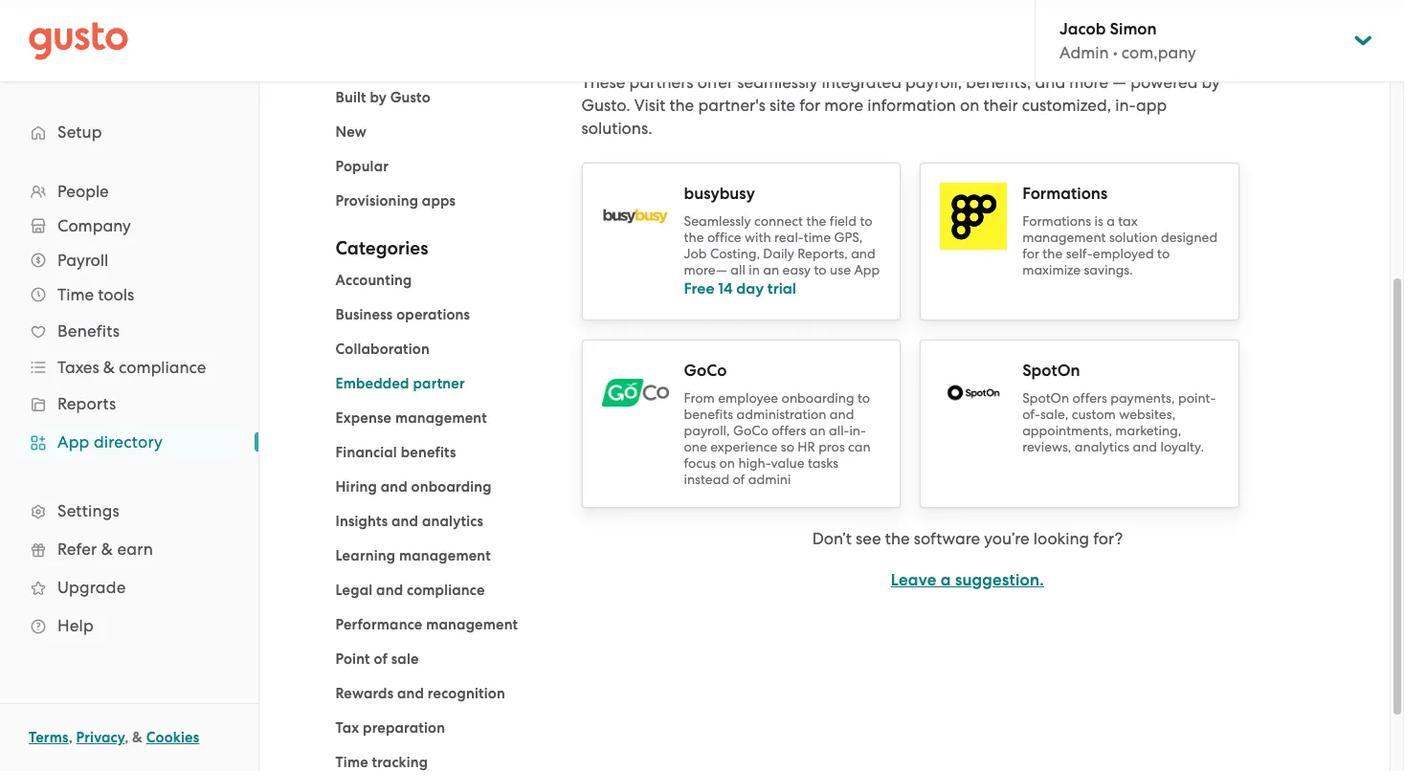 Task type: locate. For each thing, give the bounding box(es) containing it.
1 horizontal spatial for
[[1023, 246, 1040, 261]]

compliance inside dropdown button
[[119, 358, 206, 377]]

benefits
[[684, 406, 734, 422], [401, 444, 456, 462]]

in- inside these partners offer seamlessly integrated payroll, benefits, and more — powered by gusto. visit the partner's site for more information on their customized, in-app solutions.
[[1116, 96, 1137, 115]]

0 vertical spatial compliance
[[119, 358, 206, 377]]

, left cookies
[[125, 730, 129, 747]]

experience
[[711, 439, 778, 454]]

insights and analytics
[[336, 513, 484, 531]]

1 vertical spatial app
[[57, 433, 90, 452]]

and down "sale"
[[397, 686, 424, 703]]

partner
[[413, 375, 465, 393]]

for right site
[[800, 96, 821, 115]]

& left cookies
[[132, 730, 143, 747]]

0 horizontal spatial an
[[763, 262, 780, 278]]

solution
[[1110, 230, 1158, 245]]

busybusy logo image
[[602, 205, 669, 228]]

hr
[[798, 439, 816, 454]]

offers up so
[[772, 423, 807, 438]]

1 vertical spatial in-
[[850, 423, 867, 438]]

partner's
[[698, 96, 766, 115]]

and down gps,
[[851, 246, 876, 261]]

0 vertical spatial on
[[960, 96, 980, 115]]

don't
[[813, 529, 852, 548]]

0 horizontal spatial of
[[374, 651, 388, 668]]

0 horizontal spatial payroll,
[[684, 423, 730, 438]]

0 vertical spatial onboarding
[[782, 390, 855, 406]]

list containing accounting
[[336, 269, 553, 772]]

1 vertical spatial a
[[941, 570, 952, 590]]

tax
[[1119, 214, 1138, 229]]

business
[[336, 306, 393, 324]]

on down 'experience'
[[720, 455, 735, 471]]

1 horizontal spatial compliance
[[407, 582, 485, 599]]

1 vertical spatial offers
[[772, 423, 807, 438]]

1 vertical spatial analytics
[[422, 513, 484, 531]]

people
[[57, 182, 109, 201]]

and down "marketing,"
[[1133, 439, 1158, 454]]

0 horizontal spatial app
[[57, 433, 90, 452]]

provisioning
[[336, 192, 419, 210]]

high-
[[739, 455, 771, 471]]

0 horizontal spatial offers
[[772, 423, 807, 438]]

0 vertical spatial payroll,
[[906, 73, 963, 92]]

a right leave
[[941, 570, 952, 590]]

0 vertical spatial an
[[763, 262, 780, 278]]

benefits down from
[[684, 406, 734, 422]]

insights
[[336, 513, 388, 531]]

integrated
[[822, 73, 902, 92]]

an right in at top right
[[763, 262, 780, 278]]

value
[[771, 455, 805, 471]]

of inside goco from employee onboarding to benefits administration and payroll, goco offers an all-in- one experience so hr pros can focus on high-value tasks instead of admini
[[733, 472, 745, 487]]

onboarding
[[782, 390, 855, 406], [411, 479, 492, 496]]

custom
[[1072, 406, 1116, 422]]

0 vertical spatial a
[[1107, 214, 1115, 229]]

0 horizontal spatial compliance
[[119, 358, 206, 377]]

and down financial benefits link
[[381, 479, 408, 496]]

1 horizontal spatial app
[[855, 262, 880, 278]]

compliance up performance management
[[407, 582, 485, 599]]

management down partner
[[395, 410, 487, 427]]

0 horizontal spatial ,
[[69, 730, 73, 747]]

1 vertical spatial compliance
[[407, 582, 485, 599]]

1 vertical spatial goco
[[733, 423, 769, 438]]

1 horizontal spatial more
[[1070, 73, 1109, 92]]

analytics inside spoton spoton offers payments, point- of-sale, custom websites, appointments, marketing, reviews, analytics and loyalty.
[[1075, 439, 1130, 454]]

sale
[[391, 651, 419, 668]]

1 , from the left
[[69, 730, 73, 747]]

and up customized, at the right
[[1036, 73, 1066, 92]]

of left "sale"
[[374, 651, 388, 668]]

hiring and onboarding link
[[336, 479, 492, 496]]

leave a suggestion.
[[891, 570, 1045, 590]]

1 horizontal spatial a
[[1107, 214, 1115, 229]]

all-
[[829, 423, 850, 438]]

benefits up hiring and onboarding 'link'
[[401, 444, 456, 462]]

in- down —
[[1116, 96, 1137, 115]]

0 vertical spatial &
[[103, 358, 115, 377]]

expense
[[336, 410, 392, 427]]

the up time
[[807, 214, 827, 229]]

0 vertical spatial formations
[[1023, 184, 1108, 204]]

by right powered on the top right of page
[[1202, 73, 1221, 92]]

for up maximize
[[1023, 246, 1040, 261]]

formations logo image
[[941, 183, 1008, 250]]

reports link
[[19, 387, 239, 421]]

0 horizontal spatial for
[[800, 96, 821, 115]]

list containing people
[[0, 174, 259, 645]]

for?
[[1094, 529, 1123, 548]]

home image
[[29, 22, 128, 60]]

benefits inside goco from employee onboarding to benefits administration and payroll, goco offers an all-in- one experience so hr pros can focus on high-value tasks instead of admini
[[684, 406, 734, 422]]

onboarding up "all-"
[[782, 390, 855, 406]]

app right use
[[855, 262, 880, 278]]

0 horizontal spatial on
[[720, 455, 735, 471]]

1 horizontal spatial benefits
[[684, 406, 734, 422]]

tax preparation link
[[336, 720, 445, 737]]

to down designed
[[1158, 246, 1170, 261]]

benefits link
[[19, 314, 239, 349]]

site
[[770, 96, 796, 115]]

0 vertical spatial for
[[800, 96, 821, 115]]

1 horizontal spatial on
[[960, 96, 980, 115]]

and inside goco from employee onboarding to benefits administration and payroll, goco offers an all-in- one experience so hr pros can focus on high-value tasks instead of admini
[[830, 406, 855, 422]]

0 vertical spatial goco
[[684, 361, 727, 381]]

formations formations is a tax management solution designed for the self-employed to maximize savings.
[[1023, 184, 1218, 278]]

goco up 'experience'
[[733, 423, 769, 438]]

for
[[800, 96, 821, 115], [1023, 246, 1040, 261]]

pros
[[819, 439, 845, 454]]

management up self-
[[1023, 230, 1106, 245]]

to
[[860, 214, 873, 229], [1158, 246, 1170, 261], [814, 262, 827, 278], [858, 390, 871, 406]]

a inside the leave a suggestion. popup button
[[941, 570, 952, 590]]

a inside the formations formations is a tax management solution designed for the self-employed to maximize savings.
[[1107, 214, 1115, 229]]

a right the is
[[1107, 214, 1115, 229]]

an inside busybusy seamlessly connect the field to the office with real-time gps, job costing, daily reports, and more— all in an easy to use app free 14 day trial
[[763, 262, 780, 278]]

gusto navigation element
[[0, 82, 259, 676]]

1 vertical spatial an
[[810, 423, 826, 438]]

management up recognition
[[426, 617, 518, 634]]

1 horizontal spatial by
[[1202, 73, 1221, 92]]

cookies button
[[146, 727, 199, 750]]

, left privacy
[[69, 730, 73, 747]]

1 horizontal spatial analytics
[[1075, 439, 1130, 454]]

1 horizontal spatial offers
[[1073, 390, 1108, 406]]

hiring
[[336, 479, 377, 496]]

for inside the formations formations is a tax management solution designed for the self-employed to maximize savings.
[[1023, 246, 1040, 261]]

& inside dropdown button
[[103, 358, 115, 377]]

formations
[[1023, 184, 1108, 204], [1023, 214, 1092, 229]]

provisioning apps
[[336, 192, 456, 210]]

spoton  logo image
[[941, 378, 1008, 408]]

suggestion.
[[956, 570, 1045, 590]]

14
[[718, 280, 733, 298]]

1 horizontal spatial payroll,
[[906, 73, 963, 92]]

0 vertical spatial in-
[[1116, 96, 1137, 115]]

0 horizontal spatial a
[[941, 570, 952, 590]]

and up "all-"
[[830, 406, 855, 422]]

0 vertical spatial app
[[855, 262, 880, 278]]

leave
[[891, 570, 937, 590]]

on left their
[[960, 96, 980, 115]]

tools
[[98, 285, 134, 305]]

list containing built by gusto
[[336, 52, 553, 213]]

formations up the is
[[1023, 184, 1108, 204]]

0 vertical spatial of
[[733, 472, 745, 487]]

settings
[[57, 502, 120, 521]]

looking
[[1034, 529, 1090, 548]]

& right taxes
[[103, 358, 115, 377]]

of
[[733, 472, 745, 487], [374, 651, 388, 668]]

spoton spoton offers payments, point- of-sale, custom websites, appointments, marketing, reviews, analytics and loyalty.
[[1023, 361, 1217, 454]]

1 vertical spatial &
[[101, 540, 113, 559]]

onboarding up insights and analytics link
[[411, 479, 492, 496]]

—
[[1113, 73, 1127, 92]]

0 vertical spatial spoton
[[1023, 361, 1081, 381]]

2 spoton from the top
[[1023, 390, 1070, 406]]

1 vertical spatial benefits
[[401, 444, 456, 462]]

goco up from
[[684, 361, 727, 381]]

0 horizontal spatial more
[[825, 96, 864, 115]]

for inside these partners offer seamlessly integrated payroll, benefits, and more — powered by gusto. visit the partner's site for more information on their customized, in-app solutions.
[[800, 96, 821, 115]]

payroll, up the one
[[684, 423, 730, 438]]

1 vertical spatial formations
[[1023, 214, 1092, 229]]

offers up 'custom'
[[1073, 390, 1108, 406]]

learning management link
[[336, 548, 491, 565]]

refer & earn link
[[19, 532, 239, 567]]

1 horizontal spatial of
[[733, 472, 745, 487]]

in- up can
[[850, 423, 867, 438]]

1 vertical spatial for
[[1023, 246, 1040, 261]]

taxes & compliance button
[[19, 350, 239, 385]]

1 horizontal spatial goco
[[733, 423, 769, 438]]

management for learning management
[[399, 548, 491, 565]]

compliance up the reports 'link'
[[119, 358, 206, 377]]

the down partners
[[670, 96, 694, 115]]

0 horizontal spatial onboarding
[[411, 479, 492, 496]]

1 horizontal spatial an
[[810, 423, 826, 438]]

0 horizontal spatial benefits
[[401, 444, 456, 462]]

an up hr
[[810, 423, 826, 438]]

1 horizontal spatial ,
[[125, 730, 129, 747]]

an
[[763, 262, 780, 278], [810, 423, 826, 438]]

0 vertical spatial benefits
[[684, 406, 734, 422]]

0 vertical spatial offers
[[1073, 390, 1108, 406]]

by right built
[[370, 89, 387, 106]]

earn
[[117, 540, 153, 559]]

point of sale
[[336, 651, 419, 668]]

learning
[[336, 548, 396, 565]]

1 formations from the top
[[1023, 184, 1108, 204]]

the inside these partners offer seamlessly integrated payroll, benefits, and more — powered by gusto. visit the partner's site for more information on their customized, in-app solutions.
[[670, 96, 694, 115]]

1 horizontal spatial in-
[[1116, 96, 1137, 115]]

management
[[1023, 230, 1106, 245], [395, 410, 487, 427], [399, 548, 491, 565], [426, 617, 518, 634]]

to up can
[[858, 390, 871, 406]]

benefits,
[[967, 73, 1032, 92]]

management up legal and compliance
[[399, 548, 491, 565]]

the up maximize
[[1043, 246, 1063, 261]]

0 horizontal spatial in-
[[850, 423, 867, 438]]

1 horizontal spatial onboarding
[[782, 390, 855, 406]]

tax preparation
[[336, 720, 445, 737]]

to inside the formations formations is a tax management solution designed for the self-employed to maximize savings.
[[1158, 246, 1170, 261]]

formations up self-
[[1023, 214, 1092, 229]]

tasks
[[808, 455, 839, 471]]

analytics down hiring and onboarding 'link'
[[422, 513, 484, 531]]

more—
[[684, 262, 728, 278]]

the
[[670, 96, 694, 115], [807, 214, 827, 229], [684, 230, 704, 245], [1043, 246, 1063, 261], [886, 529, 910, 548]]

more down integrated
[[825, 96, 864, 115]]

compliance for legal and compliance
[[407, 582, 485, 599]]

,
[[69, 730, 73, 747], [125, 730, 129, 747]]

list
[[336, 52, 553, 213], [0, 174, 259, 645], [336, 269, 553, 772]]

compliance
[[119, 358, 206, 377], [407, 582, 485, 599]]

by
[[1202, 73, 1221, 92], [370, 89, 387, 106]]

in- inside goco from employee onboarding to benefits administration and payroll, goco offers an all-in- one experience so hr pros can focus on high-value tasks instead of admini
[[850, 423, 867, 438]]

app down reports
[[57, 433, 90, 452]]

1 vertical spatial spoton
[[1023, 390, 1070, 406]]

of down high-
[[733, 472, 745, 487]]

a
[[1107, 214, 1115, 229], [941, 570, 952, 590]]

onboarding inside goco from employee onboarding to benefits administration and payroll, goco offers an all-in- one experience so hr pros can focus on high-value tasks instead of admini
[[782, 390, 855, 406]]

reports,
[[798, 246, 848, 261]]

1 vertical spatial payroll,
[[684, 423, 730, 438]]

& left earn
[[101, 540, 113, 559]]

performance management link
[[336, 617, 518, 634]]

0 vertical spatial analytics
[[1075, 439, 1130, 454]]

payroll
[[57, 251, 108, 270]]

payroll, up information
[[906, 73, 963, 92]]

analytics down 'custom'
[[1075, 439, 1130, 454]]

1 vertical spatial on
[[720, 455, 735, 471]]

app inside busybusy seamlessly connect the field to the office with real-time gps, job costing, daily reports, and more— all in an easy to use app free 14 day trial
[[855, 262, 880, 278]]

time
[[57, 285, 94, 305]]

more down admin
[[1070, 73, 1109, 92]]

gps,
[[835, 230, 863, 245]]

management for expense management
[[395, 410, 487, 427]]

legal
[[336, 582, 373, 599]]

business operations link
[[336, 306, 470, 324]]

company button
[[19, 209, 239, 243]]

free
[[684, 280, 715, 298]]

setup link
[[19, 115, 239, 149]]



Task type: vqa. For each thing, say whether or not it's contained in the screenshot.
Collaboration
yes



Task type: describe. For each thing, give the bounding box(es) containing it.
popular
[[336, 158, 389, 175]]

privacy
[[76, 730, 125, 747]]

apps
[[422, 192, 456, 210]]

1 vertical spatial more
[[825, 96, 864, 115]]

marketing,
[[1116, 423, 1182, 438]]

and right legal
[[376, 582, 403, 599]]

jacob
[[1060, 19, 1106, 39]]

collaboration link
[[336, 341, 430, 358]]

admini
[[749, 472, 791, 487]]

powered
[[1131, 73, 1198, 92]]

performance management
[[336, 617, 518, 634]]

busybusy seamlessly connect the field to the office with real-time gps, job costing, daily reports, and more— all in an easy to use app free 14 day trial
[[684, 184, 880, 298]]

& for earn
[[101, 540, 113, 559]]

costing,
[[710, 246, 760, 261]]

management for performance management
[[426, 617, 518, 634]]

tax
[[336, 720, 359, 737]]

app inside list
[[57, 433, 90, 452]]

and inside busybusy seamlessly connect the field to the office with real-time gps, job costing, daily reports, and more— all in an easy to use app free 14 day trial
[[851, 246, 876, 261]]

compliance for taxes & compliance
[[119, 358, 206, 377]]

to inside goco from employee onboarding to benefits administration and payroll, goco offers an all-in- one experience so hr pros can focus on high-value tasks instead of admini
[[858, 390, 871, 406]]

time tools button
[[19, 278, 239, 312]]

settings link
[[19, 494, 239, 529]]

1 spoton from the top
[[1023, 361, 1081, 381]]

these partners offer seamlessly integrated payroll, benefits, and more — powered by gusto. visit the partner's site for more information on their customized, in-app solutions.
[[582, 73, 1221, 138]]

the right see
[[886, 529, 910, 548]]

offer
[[698, 73, 734, 92]]

payments,
[[1111, 390, 1175, 406]]

field
[[830, 214, 857, 229]]

an inside goco from employee onboarding to benefits administration and payroll, goco offers an all-in- one experience so hr pros can focus on high-value tasks instead of admini
[[810, 423, 826, 438]]

help
[[57, 617, 94, 636]]

accounting
[[336, 272, 412, 289]]

the inside the formations formations is a tax management solution designed for the self-employed to maximize savings.
[[1043, 246, 1063, 261]]

taxes
[[57, 358, 99, 377]]

benefits inside list
[[401, 444, 456, 462]]

see
[[856, 529, 882, 548]]

company
[[57, 216, 131, 236]]

goco from employee onboarding to benefits administration and payroll, goco offers an all-in- one experience so hr pros can focus on high-value tasks instead of admini
[[684, 361, 871, 487]]

these
[[582, 73, 626, 92]]

app
[[1137, 96, 1168, 115]]

new
[[336, 124, 367, 141]]

loyalty.
[[1161, 439, 1205, 454]]

built by gusto link
[[336, 89, 431, 106]]

goco logo image
[[602, 379, 669, 407]]

rewards and recognition link
[[336, 686, 506, 703]]

point of sale link
[[336, 651, 419, 668]]

time tools
[[57, 285, 134, 305]]

jacob simon admin • com,pany
[[1060, 19, 1197, 62]]

the up job
[[684, 230, 704, 245]]

1 vertical spatial of
[[374, 651, 388, 668]]

easy
[[783, 262, 811, 278]]

savings.
[[1084, 262, 1134, 278]]

and inside spoton spoton offers payments, point- of-sale, custom websites, appointments, marketing, reviews, analytics and loyalty.
[[1133, 439, 1158, 454]]

2 , from the left
[[125, 730, 129, 747]]

hiring and onboarding
[[336, 479, 492, 496]]

popular link
[[336, 158, 389, 175]]

0 horizontal spatial analytics
[[422, 513, 484, 531]]

1 vertical spatial onboarding
[[411, 479, 492, 496]]

0 vertical spatial more
[[1070, 73, 1109, 92]]

2 vertical spatial &
[[132, 730, 143, 747]]

and inside these partners offer seamlessly integrated payroll, benefits, and more — powered by gusto. visit the partner's site for more information on their customized, in-app solutions.
[[1036, 73, 1066, 92]]

from
[[684, 390, 715, 406]]

you're
[[985, 529, 1030, 548]]

rewards and recognition
[[336, 686, 506, 703]]

upgrade
[[57, 578, 126, 598]]

focus
[[684, 455, 716, 471]]

performance
[[336, 617, 423, 634]]

offers inside spoton spoton offers payments, point- of-sale, custom websites, appointments, marketing, reviews, analytics and loyalty.
[[1073, 390, 1108, 406]]

terms , privacy , & cookies
[[29, 730, 199, 747]]

don't see the software you're looking for?
[[813, 529, 1123, 548]]

reports
[[57, 395, 116, 414]]

maximize
[[1023, 262, 1081, 278]]

app directory link
[[19, 425, 239, 460]]

financial benefits link
[[336, 444, 456, 462]]

com,pany
[[1122, 43, 1197, 62]]

by inside these partners offer seamlessly integrated payroll, benefits, and more — powered by gusto. visit the partner's site for more information on their customized, in-app solutions.
[[1202, 73, 1221, 92]]

& for compliance
[[103, 358, 115, 377]]

built by gusto
[[336, 89, 431, 106]]

built
[[336, 89, 366, 106]]

on inside these partners offer seamlessly integrated payroll, benefits, and more — powered by gusto. visit the partner's site for more information on their customized, in-app solutions.
[[960, 96, 980, 115]]

and up learning management link
[[392, 513, 419, 531]]

software
[[914, 529, 981, 548]]

management inside the formations formations is a tax management solution designed for the self-employed to maximize savings.
[[1023, 230, 1106, 245]]

accounting link
[[336, 272, 412, 289]]

rewards
[[336, 686, 394, 703]]

payroll, inside goco from employee onboarding to benefits administration and payroll, goco offers an all-in- one experience so hr pros can focus on high-value tasks instead of admini
[[684, 423, 730, 438]]

learning management
[[336, 548, 491, 565]]

partners
[[630, 73, 694, 92]]

seamlessly
[[738, 73, 818, 92]]

all
[[731, 262, 746, 278]]

terms
[[29, 730, 69, 747]]

setup
[[57, 123, 102, 142]]

financial benefits
[[336, 444, 456, 462]]

so
[[781, 439, 795, 454]]

self-
[[1066, 246, 1093, 261]]

terms link
[[29, 730, 69, 747]]

payroll, inside these partners offer seamlessly integrated payroll, benefits, and more — powered by gusto. visit the partner's site for more information on their customized, in-app solutions.
[[906, 73, 963, 92]]

legal and compliance
[[336, 582, 485, 599]]

directory
[[94, 433, 163, 452]]

embedded
[[336, 375, 410, 393]]

on inside goco from employee onboarding to benefits administration and payroll, goco offers an all-in- one experience so hr pros can focus on high-value tasks instead of admini
[[720, 455, 735, 471]]

to down reports,
[[814, 262, 827, 278]]

reviews,
[[1023, 439, 1072, 454]]

0 horizontal spatial goco
[[684, 361, 727, 381]]

0 horizontal spatial by
[[370, 89, 387, 106]]

business operations
[[336, 306, 470, 324]]

2 formations from the top
[[1023, 214, 1092, 229]]

taxes & compliance
[[57, 358, 206, 377]]

offers inside goco from employee onboarding to benefits administration and payroll, goco offers an all-in- one experience so hr pros can focus on high-value tasks instead of admini
[[772, 423, 807, 438]]

to right field
[[860, 214, 873, 229]]



